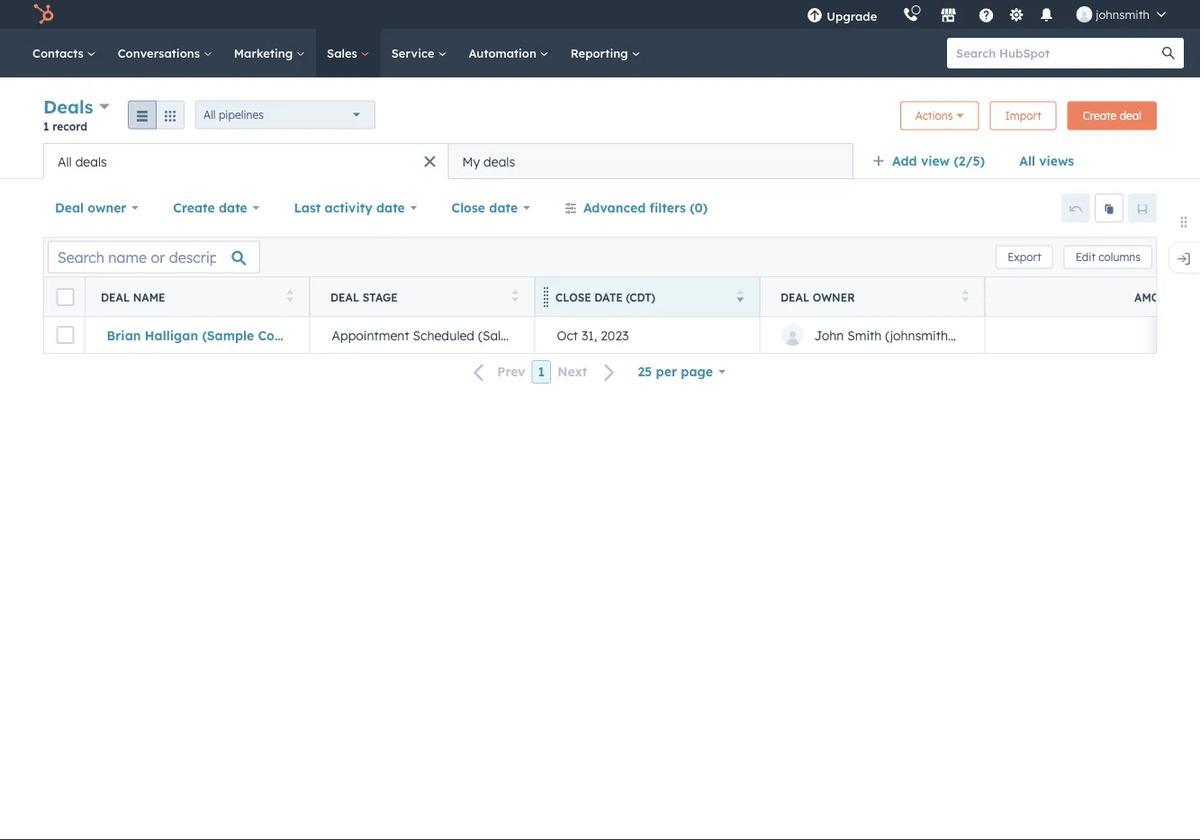 Task type: locate. For each thing, give the bounding box(es) containing it.
press to sort. element
[[287, 290, 294, 305], [512, 290, 519, 305], [737, 290, 744, 305], [962, 290, 969, 305]]

0 horizontal spatial date
[[219, 200, 248, 216]]

date for close date
[[489, 200, 518, 216]]

press to sort. image for deal owner
[[962, 290, 969, 302]]

close date button
[[440, 190, 542, 226]]

1 left record
[[43, 119, 49, 133]]

deal owner inside popup button
[[55, 200, 127, 216]]

1 horizontal spatial deals
[[484, 154, 515, 169]]

close date (cdt)
[[556, 290, 656, 304]]

(2/5)
[[954, 153, 986, 169]]

search button
[[1154, 38, 1184, 68]]

automation link
[[458, 29, 560, 77]]

automation
[[469, 45, 540, 60]]

31,
[[582, 327, 597, 343]]

last activity date button
[[282, 190, 429, 226]]

marketing
[[234, 45, 296, 60]]

pagination navigation
[[463, 360, 626, 384]]

(sales
[[478, 327, 514, 343]]

1 horizontal spatial 1
[[538, 364, 545, 380]]

deals for all deals
[[75, 154, 107, 169]]

johnsmith button
[[1066, 0, 1177, 29]]

1 horizontal spatial owner
[[813, 290, 855, 304]]

0 horizontal spatial create
[[173, 200, 215, 216]]

0 horizontal spatial deal owner
[[55, 200, 127, 216]]

4 press to sort. element from the left
[[962, 290, 969, 305]]

smith
[[848, 327, 882, 343]]

filters
[[650, 200, 686, 216]]

add
[[893, 153, 917, 169]]

1 horizontal spatial close
[[556, 290, 592, 304]]

next
[[558, 364, 588, 380]]

2 horizontal spatial date
[[489, 200, 518, 216]]

owner
[[88, 200, 127, 216], [813, 290, 855, 304]]

all inside button
[[58, 154, 72, 169]]

create for create deal
[[1083, 109, 1117, 122]]

deals
[[75, 154, 107, 169], [484, 154, 515, 169]]

0 vertical spatial 1
[[43, 119, 49, 133]]

appointment scheduled (sales pipeline)
[[332, 327, 569, 343]]

-
[[316, 327, 322, 343]]

deals right my
[[484, 154, 515, 169]]

25 per page button
[[626, 354, 737, 390]]

(0)
[[690, 200, 708, 216]]

columns
[[1099, 250, 1141, 264]]

deals down record
[[75, 154, 107, 169]]

all views
[[1020, 153, 1075, 169]]

my deals
[[463, 154, 515, 169]]

1 for 1 record
[[43, 119, 49, 133]]

create inside button
[[1083, 109, 1117, 122]]

all for all views
[[1020, 153, 1036, 169]]

date down all deals button
[[219, 200, 248, 216]]

0 horizontal spatial 1
[[43, 119, 49, 133]]

all for all deals
[[58, 154, 72, 169]]

deals button
[[43, 94, 110, 120]]

john smith (johnsmith43233@gmail.com) button
[[760, 317, 1062, 353]]

0 horizontal spatial owner
[[88, 200, 127, 216]]

create for create date
[[173, 200, 215, 216]]

close
[[452, 200, 486, 216], [556, 290, 592, 304]]

create inside popup button
[[173, 200, 215, 216]]

create up the search name or description search field
[[173, 200, 215, 216]]

0 vertical spatial deal owner
[[55, 200, 127, 216]]

stage
[[363, 290, 398, 304]]

settings link
[[1005, 5, 1028, 24]]

john smith image
[[1077, 6, 1093, 23]]

0 vertical spatial owner
[[88, 200, 127, 216]]

press to sort. element for deal owner
[[962, 290, 969, 305]]

1 vertical spatial 1
[[538, 364, 545, 380]]

last activity date
[[294, 200, 405, 216]]

create deal button
[[1068, 101, 1157, 130]]

2 horizontal spatial all
[[1020, 153, 1036, 169]]

1 horizontal spatial date
[[376, 200, 405, 216]]

press to sort. image
[[287, 290, 294, 302]]

create left deal
[[1083, 109, 1117, 122]]

settings image
[[1009, 8, 1025, 24]]

pipeline)
[[518, 327, 569, 343]]

3 press to sort. element from the left
[[737, 290, 744, 305]]

close inside popup button
[[452, 200, 486, 216]]

1 vertical spatial owner
[[813, 290, 855, 304]]

close date
[[452, 200, 518, 216]]

import button
[[990, 101, 1057, 130]]

all down the 1 record
[[58, 154, 72, 169]]

marketplaces image
[[941, 8, 957, 24]]

deal
[[1120, 109, 1142, 122]]

deal owner up john on the right top of the page
[[781, 290, 855, 304]]

johnsmith
[[1096, 7, 1150, 22]]

1 vertical spatial deal owner
[[781, 290, 855, 304]]

1 deals from the left
[[75, 154, 107, 169]]

0 vertical spatial close
[[452, 200, 486, 216]]

0 vertical spatial create
[[1083, 109, 1117, 122]]

1 vertical spatial close
[[556, 290, 592, 304]]

all
[[204, 108, 216, 122], [1020, 153, 1036, 169], [58, 154, 72, 169]]

calling icon image
[[903, 7, 919, 23]]

3 press to sort. image from the left
[[962, 290, 969, 302]]

1 press to sort. image from the left
[[512, 290, 519, 302]]

upgrade
[[827, 9, 878, 23]]

pipelines
[[219, 108, 264, 122]]

group
[[128, 100, 185, 129]]

1 date from the left
[[219, 200, 248, 216]]

0 horizontal spatial all
[[58, 154, 72, 169]]

0 horizontal spatial close
[[452, 200, 486, 216]]

2023
[[601, 327, 629, 343]]

1 horizontal spatial press to sort. image
[[737, 290, 744, 302]]

menu containing johnsmith
[[795, 0, 1179, 29]]

2 press to sort. element from the left
[[512, 290, 519, 305]]

close down my
[[452, 200, 486, 216]]

oct
[[557, 327, 578, 343]]

1 vertical spatial create
[[173, 200, 215, 216]]

all deals button
[[43, 143, 449, 179]]

all left views
[[1020, 153, 1036, 169]]

menu
[[795, 0, 1179, 29]]

date for create date
[[219, 200, 248, 216]]

2 deals from the left
[[484, 154, 515, 169]]

notifications button
[[1032, 0, 1062, 29]]

2 date from the left
[[376, 200, 405, 216]]

owner down all deals in the top of the page
[[88, 200, 127, 216]]

1 horizontal spatial all
[[204, 108, 216, 122]]

(sample
[[202, 327, 254, 343]]

edit
[[1076, 250, 1096, 264]]

1
[[43, 119, 49, 133], [538, 364, 545, 380]]

3 date from the left
[[489, 200, 518, 216]]

date right activity
[[376, 200, 405, 216]]

all deals
[[58, 154, 107, 169]]

all pipelines
[[204, 108, 264, 122]]

all left pipelines
[[204, 108, 216, 122]]

1 inside 'button'
[[538, 364, 545, 380]]

deal owner
[[55, 200, 127, 216], [781, 290, 855, 304]]

1 record
[[43, 119, 87, 133]]

close for close date (cdt)
[[556, 290, 592, 304]]

upgrade image
[[807, 8, 823, 24]]

contacts link
[[22, 29, 107, 77]]

sales
[[327, 45, 361, 60]]

group inside deals banner
[[128, 100, 185, 129]]

close left "date"
[[556, 290, 592, 304]]

amount
[[1135, 290, 1184, 304]]

1 right the prev
[[538, 364, 545, 380]]

oct 31, 2023 button
[[535, 317, 760, 353]]

0 horizontal spatial deals
[[75, 154, 107, 169]]

press to sort. image
[[512, 290, 519, 302], [737, 290, 744, 302], [962, 290, 969, 302]]

date down my deals
[[489, 200, 518, 216]]

all inside popup button
[[204, 108, 216, 122]]

actions button
[[901, 101, 980, 130]]

calling icon button
[[896, 2, 926, 26]]

1 inside deals banner
[[43, 119, 49, 133]]

date
[[219, 200, 248, 216], [376, 200, 405, 216], [489, 200, 518, 216]]

2 horizontal spatial press to sort. image
[[962, 290, 969, 302]]

2 press to sort. image from the left
[[737, 290, 744, 302]]

owner up john on the right top of the page
[[813, 290, 855, 304]]

0 horizontal spatial press to sort. image
[[512, 290, 519, 302]]

deal owner button
[[43, 190, 151, 226]]

hubspot image
[[32, 4, 54, 25]]

deal owner down all deals in the top of the page
[[55, 200, 127, 216]]

1 horizontal spatial create
[[1083, 109, 1117, 122]]



Task type: vqa. For each thing, say whether or not it's contained in the screenshot.
Link opens in a new window icon
no



Task type: describe. For each thing, give the bounding box(es) containing it.
reporting
[[571, 45, 632, 60]]

marketplaces button
[[930, 0, 968, 29]]

hubspot link
[[22, 4, 68, 25]]

deals banner
[[43, 94, 1157, 143]]

press to sort. element for close date (cdt)
[[737, 290, 744, 305]]

conversations link
[[107, 29, 223, 77]]

actions
[[916, 109, 953, 122]]

next button
[[551, 360, 626, 384]]

oct 31, 2023
[[557, 327, 629, 343]]

my
[[463, 154, 480, 169]]

1 press to sort. element from the left
[[287, 290, 294, 305]]

create date
[[173, 200, 248, 216]]

views
[[1040, 153, 1075, 169]]

owner inside popup button
[[88, 200, 127, 216]]

brian halligan (sample contact) - new deal link
[[107, 327, 386, 343]]

new
[[325, 327, 353, 343]]

create deal
[[1083, 109, 1142, 122]]

advanced filters (0) button
[[553, 190, 720, 226]]

press to sort. image for close date (cdt)
[[737, 290, 744, 302]]

all for all pipelines
[[204, 108, 216, 122]]

edit columns
[[1076, 250, 1141, 264]]

Search name or description search field
[[48, 241, 260, 273]]

25
[[638, 364, 652, 380]]

conversations
[[118, 45, 203, 60]]

deal inside deal owner popup button
[[55, 200, 84, 216]]

25 per page
[[638, 364, 713, 380]]

prev button
[[463, 360, 532, 384]]

Search HubSpot search field
[[948, 38, 1168, 68]]

last
[[294, 200, 321, 216]]

notifications image
[[1039, 8, 1055, 24]]

create date button
[[161, 190, 272, 226]]

scheduled
[[413, 327, 475, 343]]

contacts
[[32, 45, 87, 60]]

brian halligan (sample contact) - new deal
[[107, 327, 386, 343]]

per
[[656, 364, 677, 380]]

add view (2/5) button
[[861, 143, 1008, 179]]

sales link
[[316, 29, 381, 77]]

advanced
[[584, 200, 646, 216]]

prev
[[497, 364, 526, 380]]

deal name
[[101, 290, 165, 304]]

export
[[1008, 250, 1042, 264]]

service
[[392, 45, 438, 60]]

view
[[921, 153, 950, 169]]

reporting link
[[560, 29, 652, 77]]

edit columns button
[[1064, 245, 1153, 269]]

marketing link
[[223, 29, 316, 77]]

help image
[[978, 8, 995, 24]]

record
[[52, 119, 87, 133]]

advanced filters (0)
[[584, 200, 708, 216]]

1 for 1
[[538, 364, 545, 380]]

help button
[[971, 0, 1002, 29]]

activity
[[325, 200, 373, 216]]

brian
[[107, 327, 141, 343]]

1 button
[[532, 360, 551, 384]]

import
[[1006, 109, 1042, 122]]

press to sort. element for deal stage
[[512, 290, 519, 305]]

john smith (johnsmith43233@gmail.com)
[[815, 327, 1062, 343]]

date
[[595, 290, 623, 304]]

appointment
[[332, 327, 409, 343]]

deal stage
[[331, 290, 398, 304]]

export button
[[996, 245, 1054, 269]]

(cdt)
[[626, 290, 656, 304]]

search image
[[1163, 47, 1175, 59]]

appointment scheduled (sales pipeline) button
[[310, 317, 569, 353]]

name
[[133, 290, 165, 304]]

add view (2/5)
[[893, 153, 986, 169]]

halligan
[[145, 327, 198, 343]]

press to sort. image for deal stage
[[512, 290, 519, 302]]

page
[[681, 364, 713, 380]]

service link
[[381, 29, 458, 77]]

deals
[[43, 95, 93, 118]]

close for close date
[[452, 200, 486, 216]]

contact)
[[258, 327, 312, 343]]

(johnsmith43233@gmail.com)
[[886, 327, 1062, 343]]

1 horizontal spatial deal owner
[[781, 290, 855, 304]]

deals for my deals
[[484, 154, 515, 169]]

john
[[815, 327, 844, 343]]

my deals button
[[449, 143, 854, 179]]

all views link
[[1008, 143, 1086, 179]]



